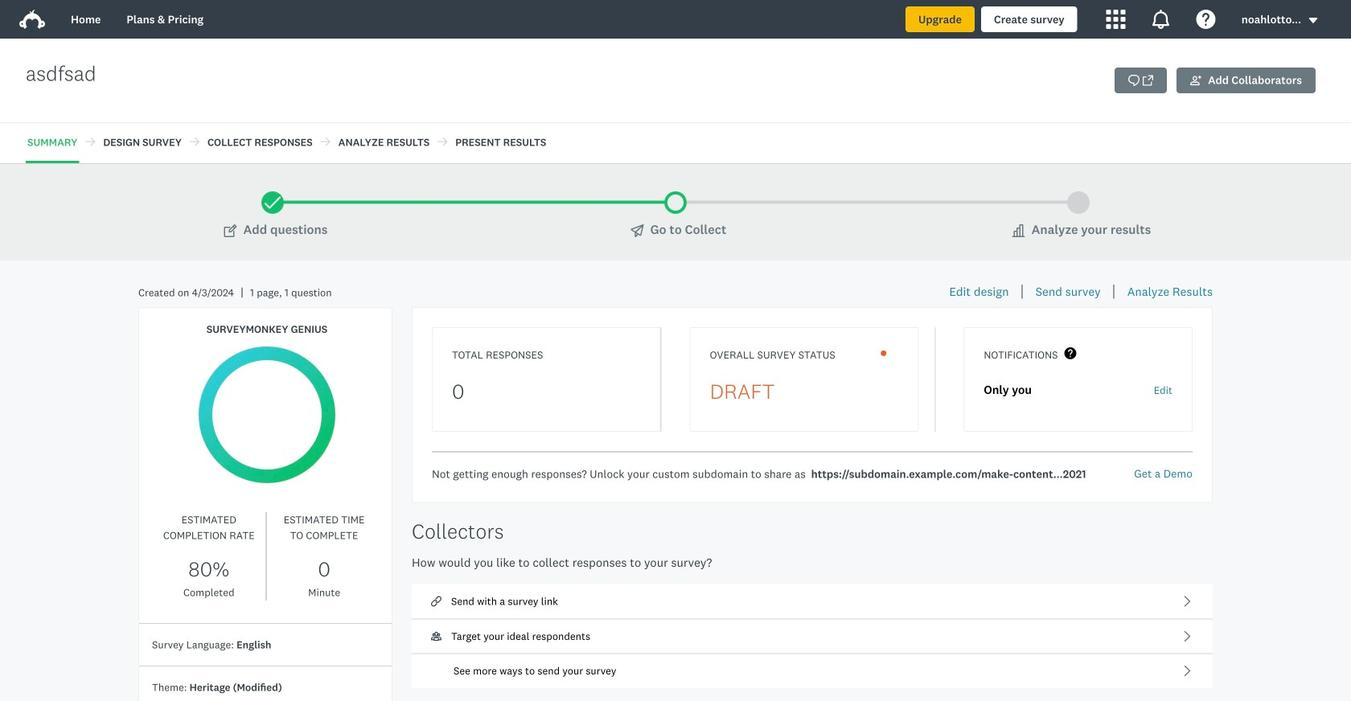 Task type: locate. For each thing, give the bounding box(es) containing it.
0 vertical spatial chevronright image
[[1182, 596, 1194, 608]]

dropdown arrow icon image
[[1308, 15, 1319, 26], [1309, 18, 1318, 23]]

this link opens in a new tab image
[[1143, 75, 1154, 86], [1143, 75, 1154, 86]]

2 brand logo image from the top
[[19, 10, 45, 29]]

chevronright image
[[1182, 596, 1194, 608], [1182, 631, 1194, 643]]

comment image
[[1129, 75, 1140, 86]]

products icon image
[[1107, 10, 1126, 29], [1107, 10, 1126, 29]]

check image
[[265, 190, 281, 216]]

2 chevronright image from the top
[[1182, 631, 1194, 643]]

1 vertical spatial chevronright image
[[1182, 631, 1194, 643]]

notification center icon image
[[1152, 10, 1171, 29]]

chartbarvert image
[[1012, 224, 1025, 237]]

1 chevronright image from the top
[[1182, 596, 1194, 608]]

chevronright image for the usersgroup image
[[1182, 631, 1194, 643]]

chevronright image for link icon
[[1182, 596, 1194, 608]]

brand logo image
[[19, 6, 45, 32], [19, 10, 45, 29]]



Task type: describe. For each thing, give the bounding box(es) containing it.
help icon image
[[1197, 10, 1216, 29]]

1 brand logo image from the top
[[19, 6, 45, 32]]

pencilbox image
[[224, 224, 237, 237]]

chevronright image
[[1182, 665, 1194, 677]]

airplane image
[[631, 224, 644, 237]]

usersgroup image
[[431, 631, 442, 642]]

link image
[[431, 597, 442, 607]]



Task type: vqa. For each thing, say whether or not it's contained in the screenshot.
2nd Brand logo
yes



